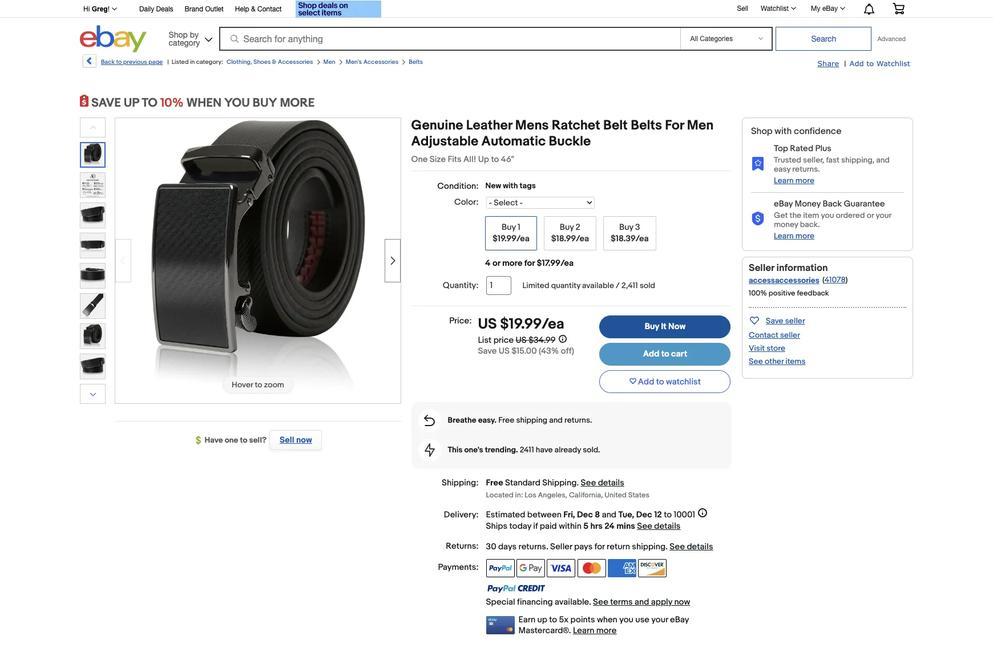 Task type: locate. For each thing, give the bounding box(es) containing it.
1 horizontal spatial accessories
[[364, 58, 399, 66]]

buy left the 3
[[620, 222, 634, 233]]

1 vertical spatial back
[[823, 199, 842, 210]]

0 vertical spatial for
[[525, 258, 535, 269]]

&
[[251, 5, 256, 13], [272, 58, 277, 66]]

seller inside contact seller visit store see other items
[[781, 331, 801, 340]]

| left the listed
[[167, 58, 169, 66]]

and up use
[[635, 597, 650, 608]]

for
[[525, 258, 535, 269], [595, 542, 605, 553]]

0 vertical spatial add
[[850, 59, 864, 68]]

back.
[[800, 220, 820, 230]]

1 dec from the left
[[577, 510, 593, 521]]

picture 4 of 30 image
[[81, 234, 105, 258]]

add down add to cart link
[[638, 377, 655, 387]]

located in: los angeles, california, united states
[[486, 491, 650, 500]]

now right apply
[[675, 597, 691, 608]]

sell inside account navigation
[[737, 4, 749, 12]]

up
[[538, 615, 548, 626]]

all!
[[464, 154, 476, 165]]

within
[[559, 521, 582, 532]]

special
[[486, 597, 515, 608]]

1 vertical spatial shop
[[751, 126, 773, 137]]

feedback
[[797, 289, 829, 298]]

. up the discover image
[[666, 542, 668, 553]]

watchlist right sell link
[[761, 5, 789, 13]]

accessories right 'men's'
[[364, 58, 399, 66]]

us left $15.00
[[499, 346, 510, 357]]

0 vertical spatial seller
[[749, 263, 775, 274]]

.
[[577, 478, 579, 489], [546, 542, 549, 553], [666, 542, 668, 553]]

belts left 'for'
[[631, 118, 662, 134]]

use
[[636, 615, 650, 626]]

back to previous page
[[101, 58, 163, 66]]

with for shop
[[775, 126, 792, 137]]

accessories right the shoes
[[278, 58, 313, 66]]

seller inside button
[[786, 316, 806, 326]]

details up the united
[[598, 478, 625, 489]]

0 horizontal spatial &
[[251, 5, 256, 13]]

. down paid
[[546, 542, 549, 553]]

1 vertical spatial now
[[675, 597, 691, 608]]

$19.99/ea down 1
[[493, 234, 530, 244]]

seller down save seller
[[781, 331, 801, 340]]

returns. down rated
[[793, 164, 820, 174]]

2 horizontal spatial ebay
[[823, 5, 838, 13]]

standard shipping . see details
[[505, 478, 625, 489]]

. up california, at bottom
[[577, 478, 579, 489]]

dec left 12
[[637, 510, 653, 521]]

0 vertical spatial seller
[[786, 316, 806, 326]]

sell for sell
[[737, 4, 749, 12]]

details down 10001 at the bottom right of the page
[[687, 542, 714, 553]]

see terms and apply now link
[[593, 597, 691, 608]]

to inside genuine leather mens ratchet belt belts for men adjustable automatic buckle one size fits all! up to 46"
[[491, 154, 499, 165]]

2 vertical spatial add
[[638, 377, 655, 387]]

buy
[[253, 96, 277, 111]]

see down 10001 at the bottom right of the page
[[670, 542, 685, 553]]

more down seller,
[[796, 176, 815, 186]]

see details link up the united
[[581, 478, 625, 489]]

2411
[[520, 445, 534, 455]]

top rated plus trusted seller, fast shipping, and easy returns. learn more
[[774, 143, 890, 186]]

1 vertical spatial you
[[620, 615, 634, 626]]

breathe
[[448, 416, 477, 425]]

3
[[636, 222, 640, 233]]

buy for buy 3
[[620, 222, 634, 233]]

details down 12
[[655, 521, 681, 532]]

none submit inside shop by category banner
[[776, 27, 872, 51]]

picture 1 of 30 image
[[81, 143, 105, 167]]

shipping up the discover image
[[632, 542, 666, 553]]

american express image
[[608, 560, 637, 578]]

save for save seller
[[766, 316, 784, 326]]

2 horizontal spatial .
[[666, 542, 668, 553]]

up
[[124, 96, 139, 111]]

2 vertical spatial learn more link
[[573, 626, 617, 637]]

sell left watchlist link
[[737, 4, 749, 12]]

sell right sell?
[[280, 435, 294, 446]]

0 horizontal spatial ebay
[[670, 615, 689, 626]]

picture 3 of 30 image
[[81, 203, 105, 228]]

0 horizontal spatial now
[[296, 435, 312, 446]]

one
[[225, 436, 238, 445]]

0 vertical spatial your
[[876, 211, 892, 220]]

1 horizontal spatial sell
[[737, 4, 749, 12]]

more
[[796, 176, 815, 186], [796, 231, 815, 241], [502, 258, 523, 269], [597, 626, 617, 637]]

ebay up get
[[774, 199, 793, 210]]

buy inside "buy 3 $18.39/ea"
[[620, 222, 634, 233]]

with details__icon image left breathe at the bottom of page
[[424, 415, 435, 427]]

you right item
[[821, 211, 835, 220]]

2 horizontal spatial details
[[687, 542, 714, 553]]

0 horizontal spatial you
[[620, 615, 634, 626]]

buy left 1
[[502, 222, 516, 233]]

my ebay link
[[805, 2, 851, 15]]

free right easy.
[[499, 416, 515, 425]]

buy 2 $18.99/ea
[[551, 222, 589, 244]]

0 vertical spatial or
[[867, 211, 874, 220]]

$19.99/ea
[[493, 234, 530, 244], [500, 316, 565, 333]]

watchlist down advanced link
[[877, 59, 911, 68]]

1 horizontal spatial or
[[867, 211, 874, 220]]

list price us $34.99
[[478, 335, 556, 346]]

price:
[[449, 316, 472, 327]]

1 horizontal spatial &
[[272, 58, 277, 66]]

buy inside buy 2 $18.99/ea
[[560, 222, 574, 233]]

us up list
[[478, 316, 497, 333]]

money
[[795, 199, 821, 210]]

get
[[774, 211, 788, 220]]

None submit
[[776, 27, 872, 51]]

men right 'for'
[[687, 118, 714, 134]]

0 horizontal spatial back
[[101, 58, 115, 66]]

2 vertical spatial details
[[687, 542, 714, 553]]

with details__icon image for this one's trending.
[[425, 444, 435, 457]]

0 vertical spatial returns.
[[793, 164, 820, 174]]

sell for sell now
[[280, 435, 294, 446]]

contact right the help
[[258, 5, 282, 13]]

to right 'one'
[[240, 436, 248, 445]]

1 horizontal spatial with
[[775, 126, 792, 137]]

1 horizontal spatial seller
[[749, 263, 775, 274]]

dec up 5
[[577, 510, 593, 521]]

0 vertical spatial sell
[[737, 4, 749, 12]]

save inside button
[[766, 316, 784, 326]]

with right new
[[503, 181, 518, 191]]

your down guarantee in the top right of the page
[[876, 211, 892, 220]]

other
[[765, 357, 784, 367]]

automatic
[[482, 134, 546, 150]]

add left cart
[[643, 349, 660, 360]]

1 vertical spatial with
[[503, 181, 518, 191]]

0 horizontal spatial shop
[[169, 30, 188, 39]]

for up limited
[[525, 258, 535, 269]]

belt
[[604, 118, 628, 134]]

1 horizontal spatial you
[[821, 211, 835, 220]]

add right share
[[850, 59, 864, 68]]

1 horizontal spatial |
[[845, 59, 847, 69]]

with details__icon image left get
[[751, 212, 765, 226]]

| right share button
[[845, 59, 847, 69]]

us down us $19.99/ea
[[516, 335, 527, 346]]

1 accessories from the left
[[278, 58, 313, 66]]

or right the 4
[[493, 258, 501, 269]]

more down back.
[[796, 231, 815, 241]]

belts
[[409, 58, 423, 66], [631, 118, 662, 134]]

1 horizontal spatial back
[[823, 199, 842, 210]]

1 horizontal spatial us
[[499, 346, 510, 357]]

seller for save
[[786, 316, 806, 326]]

1 horizontal spatial details
[[655, 521, 681, 532]]

0 horizontal spatial watchlist
[[761, 5, 789, 13]]

41078 link
[[825, 275, 846, 285]]

learn more link down special financing available. see terms and apply now
[[573, 626, 617, 637]]

to left cart
[[662, 349, 670, 360]]

your right use
[[652, 615, 669, 626]]

seller
[[786, 316, 806, 326], [781, 331, 801, 340]]

1 vertical spatial sell
[[280, 435, 294, 446]]

more right the points
[[597, 626, 617, 637]]

breathe easy. free shipping and returns.
[[448, 416, 592, 425]]

0 horizontal spatial with
[[503, 181, 518, 191]]

0 vertical spatial free
[[499, 416, 515, 425]]

to left watchlist
[[657, 377, 664, 387]]

buy for buy 2
[[560, 222, 574, 233]]

to down advanced link
[[867, 59, 874, 68]]

1 vertical spatial details
[[655, 521, 681, 532]]

1 horizontal spatial .
[[577, 478, 579, 489]]

genuine
[[411, 118, 463, 134]]

0 horizontal spatial contact
[[258, 5, 282, 13]]

cart
[[672, 349, 688, 360]]

1 vertical spatial watchlist
[[877, 59, 911, 68]]

picture 6 of 30 image
[[81, 294, 105, 319]]

sold.
[[583, 445, 600, 455]]

with details__icon image left this
[[425, 444, 435, 457]]

with inside us $19.99/ea main content
[[503, 181, 518, 191]]

new with tags
[[486, 181, 536, 191]]

mens
[[516, 118, 549, 134]]

0 horizontal spatial accessories
[[278, 58, 313, 66]]

contact up visit store 'link'
[[749, 331, 779, 340]]

earn
[[519, 615, 536, 626]]

available
[[582, 281, 614, 291]]

delivery:
[[444, 510, 479, 521]]

0 horizontal spatial dec
[[577, 510, 593, 521]]

learn down easy
[[774, 176, 794, 186]]

outlet
[[205, 5, 224, 13]]

save inside us $19.99/ea main content
[[478, 346, 497, 357]]

for right pays
[[595, 542, 605, 553]]

with details__icon image left easy
[[751, 156, 765, 171]]

seller up visa image
[[550, 542, 573, 553]]

and inside top rated plus trusted seller, fast shipping, and easy returns. learn more
[[877, 155, 890, 165]]

0 horizontal spatial your
[[652, 615, 669, 626]]

see up when
[[593, 597, 609, 608]]

now right sell?
[[296, 435, 312, 446]]

category
[[169, 38, 200, 47]]

for
[[665, 118, 684, 134]]

1 vertical spatial for
[[595, 542, 605, 553]]

shop inside the shop by category
[[169, 30, 188, 39]]

belts down search for anything text box
[[409, 58, 423, 66]]

back to previous page link
[[82, 54, 163, 72]]

(
[[823, 275, 825, 285]]

ships today if paid within 5 hrs 24 mins see details
[[486, 521, 681, 532]]

daily
[[139, 5, 154, 13]]

1 vertical spatial belts
[[631, 118, 662, 134]]

or down guarantee in the top right of the page
[[867, 211, 874, 220]]

to right 12
[[664, 510, 672, 521]]

learn right 5x
[[573, 626, 595, 637]]

now inside us $19.99/ea main content
[[675, 597, 691, 608]]

to left 5x
[[550, 615, 557, 626]]

save up contact seller link
[[766, 316, 784, 326]]

1 vertical spatial your
[[652, 615, 669, 626]]

and right shipping,
[[877, 155, 890, 165]]

0 horizontal spatial shipping
[[516, 416, 548, 425]]

more inside top rated plus trusted seller, fast shipping, and easy returns. learn more
[[796, 176, 815, 186]]

save left $15.00
[[478, 346, 497, 357]]

back up ordered
[[823, 199, 842, 210]]

it
[[661, 321, 667, 332]]

ebay right the my
[[823, 5, 838, 13]]

hi greg !
[[83, 5, 110, 13]]

0 vertical spatial watchlist
[[761, 5, 789, 13]]

1 vertical spatial seller
[[550, 542, 573, 553]]

1 vertical spatial &
[[272, 58, 277, 66]]

your shopping cart image
[[893, 3, 906, 14]]

0 horizontal spatial men
[[324, 58, 336, 66]]

to right up
[[491, 154, 499, 165]]

learn down "money"
[[774, 231, 794, 241]]

you inside the ebay money back guarantee get the item you ordered or your money back. learn more
[[821, 211, 835, 220]]

ordered
[[836, 211, 865, 220]]

to inside earn up to 5x points when you use your ebay mastercard®.
[[550, 615, 557, 626]]

0 vertical spatial with
[[775, 126, 792, 137]]

0 vertical spatial shop
[[169, 30, 188, 39]]

learn more link for rated
[[774, 176, 815, 186]]

0 vertical spatial learn more link
[[774, 176, 815, 186]]

men left 'men's'
[[324, 58, 336, 66]]

1 horizontal spatial save
[[766, 316, 784, 326]]

free up located
[[486, 478, 504, 489]]

Search for anything text field
[[221, 28, 679, 50]]

ebay down apply
[[670, 615, 689, 626]]

us $19.99/ea main content
[[411, 118, 732, 637]]

1 vertical spatial ebay
[[774, 199, 793, 210]]

add for add to watchlist
[[638, 377, 655, 387]]

1 horizontal spatial dec
[[637, 510, 653, 521]]

learn inside us $19.99/ea main content
[[573, 626, 595, 637]]

size
[[430, 154, 446, 165]]

deals
[[156, 5, 173, 13]]

0 horizontal spatial seller
[[550, 542, 573, 553]]

1 vertical spatial add
[[643, 349, 660, 360]]

sell inside sell now link
[[280, 435, 294, 446]]

angeles,
[[538, 491, 568, 500]]

one's
[[465, 445, 484, 455]]

seller up 100% at the right of page
[[749, 263, 775, 274]]

& right the shoes
[[272, 58, 277, 66]]

1 horizontal spatial shipping
[[632, 542, 666, 553]]

back left previous
[[101, 58, 115, 66]]

1 vertical spatial seller
[[781, 331, 801, 340]]

1 horizontal spatial men
[[687, 118, 714, 134]]

1 vertical spatial returns.
[[565, 416, 592, 425]]

1 horizontal spatial watchlist
[[877, 59, 911, 68]]

1 horizontal spatial returns.
[[793, 164, 820, 174]]

with details__icon image
[[751, 156, 765, 171], [751, 212, 765, 226], [424, 415, 435, 427], [425, 444, 435, 457]]

returns. up already
[[565, 416, 592, 425]]

shop for shop with confidence
[[751, 126, 773, 137]]

2 vertical spatial learn
[[573, 626, 595, 637]]

guarantee
[[844, 199, 885, 210]]

add to watchlist link
[[850, 58, 911, 69]]

daily deals link
[[139, 3, 173, 16]]

0 vertical spatial men
[[324, 58, 336, 66]]

shop by category
[[169, 30, 200, 47]]

see details link down 12
[[637, 521, 681, 532]]

1 horizontal spatial contact
[[749, 331, 779, 340]]

picture 5 of 30 image
[[81, 264, 105, 288]]

sell now link
[[267, 431, 322, 451]]

special financing available. see terms and apply now
[[486, 597, 691, 608]]

paypal image
[[486, 560, 515, 578]]

0 vertical spatial you
[[821, 211, 835, 220]]

dec
[[577, 510, 593, 521], [637, 510, 653, 521]]

30
[[486, 542, 497, 553]]

positive
[[769, 289, 796, 298]]

shipping up 2411
[[516, 416, 548, 425]]

learn inside the ebay money back guarantee get the item you ordered or your money back. learn more
[[774, 231, 794, 241]]

brand
[[185, 5, 203, 13]]

1 horizontal spatial your
[[876, 211, 892, 220]]

0 vertical spatial ebay
[[823, 5, 838, 13]]

clothing, shoes & accessories
[[227, 58, 313, 66]]

see inside contact seller visit store see other items
[[749, 357, 763, 367]]

1 vertical spatial men
[[687, 118, 714, 134]]

see right "mins"
[[637, 521, 653, 532]]

have one to sell?
[[205, 436, 267, 445]]

see down visit
[[749, 357, 763, 367]]

learn more link down "money"
[[774, 231, 815, 241]]

get an extra 15% off image
[[296, 1, 381, 18]]

$18.39/ea
[[611, 234, 649, 244]]

the
[[790, 211, 802, 220]]

add inside add to watchlist button
[[638, 377, 655, 387]]

1 vertical spatial contact
[[749, 331, 779, 340]]

one
[[411, 154, 428, 165]]

0 horizontal spatial save
[[478, 346, 497, 357]]

buy left 2 on the top of the page
[[560, 222, 574, 233]]

contact inside contact seller visit store see other items
[[749, 331, 779, 340]]

with up top
[[775, 126, 792, 137]]

1 vertical spatial free
[[486, 478, 504, 489]]

1 horizontal spatial belts
[[631, 118, 662, 134]]

learn more link down easy
[[774, 176, 815, 186]]

save seller button
[[749, 314, 806, 327]]

see details link
[[581, 478, 625, 489], [637, 521, 681, 532], [670, 542, 714, 553]]

off)
[[561, 346, 575, 357]]

100%
[[749, 289, 767, 298]]

leather
[[466, 118, 513, 134]]

0 vertical spatial save
[[766, 316, 784, 326]]

you left use
[[620, 615, 634, 626]]

your inside the ebay money back guarantee get the item you ordered or your money back. learn more
[[876, 211, 892, 220]]

to inside share | add to watchlist
[[867, 59, 874, 68]]

greg
[[92, 5, 108, 13]]

your inside earn up to 5x points when you use your ebay mastercard®.
[[652, 615, 669, 626]]

1 vertical spatial save
[[478, 346, 497, 357]]

$19.99/ea up the $34.99
[[500, 316, 565, 333]]

1 vertical spatial learn more link
[[774, 231, 815, 241]]

see details link down 10001 at the bottom right of the page
[[670, 542, 714, 553]]

to inside button
[[657, 377, 664, 387]]

previous
[[123, 58, 147, 66]]

24
[[605, 521, 615, 532]]

0 horizontal spatial sell
[[280, 435, 294, 446]]

buy inside buy 1 $19.99/ea
[[502, 222, 516, 233]]

0 horizontal spatial details
[[598, 478, 625, 489]]

contact
[[258, 5, 282, 13], [749, 331, 779, 340]]

seller up contact seller link
[[786, 316, 806, 326]]

financing
[[517, 597, 553, 608]]

0 vertical spatial contact
[[258, 5, 282, 13]]

learn
[[774, 176, 794, 186], [774, 231, 794, 241], [573, 626, 595, 637]]

1 horizontal spatial ebay
[[774, 199, 793, 210]]

add inside add to cart link
[[643, 349, 660, 360]]

1 vertical spatial or
[[493, 258, 501, 269]]

0 horizontal spatial belts
[[409, 58, 423, 66]]

& right the help
[[251, 5, 256, 13]]

ebay inside account navigation
[[823, 5, 838, 13]]

share | add to watchlist
[[818, 59, 911, 69]]

2 vertical spatial ebay
[[670, 615, 689, 626]]



Task type: vqa. For each thing, say whether or not it's contained in the screenshot.
Picture 5 of 30
yes



Task type: describe. For each thing, give the bounding box(es) containing it.
more right the 4
[[502, 258, 523, 269]]

1 vertical spatial see details link
[[637, 521, 681, 532]]

& inside account navigation
[[251, 5, 256, 13]]

more inside the ebay money back guarantee get the item you ordered or your money back. learn more
[[796, 231, 815, 241]]

seller inside the seller information accessaccessories ( 41078 ) 100% positive feedback
[[749, 263, 775, 274]]

sell link
[[732, 4, 754, 12]]

learn inside top rated plus trusted seller, fast shipping, and easy returns. learn more
[[774, 176, 794, 186]]

returns. inside top rated plus trusted seller, fast shipping, and easy returns. learn more
[[793, 164, 820, 174]]

men's accessories link
[[346, 58, 399, 66]]

save for save us $15.00 (43% off)
[[478, 346, 497, 357]]

today
[[510, 521, 532, 532]]

2,411
[[622, 281, 638, 291]]

watchlist inside share | add to watchlist
[[877, 59, 911, 68]]

5x
[[559, 615, 569, 626]]

terms
[[611, 597, 633, 608]]

to left previous
[[116, 58, 122, 66]]

advanced
[[878, 35, 906, 42]]

with for new
[[503, 181, 518, 191]]

shop for shop by category
[[169, 30, 188, 39]]

0 horizontal spatial |
[[167, 58, 169, 66]]

men's
[[346, 58, 362, 66]]

adjustable
[[411, 134, 479, 150]]

visa image
[[547, 560, 576, 578]]

ebay mastercard image
[[486, 617, 515, 635]]

buy for buy 1
[[502, 222, 516, 233]]

!
[[108, 5, 110, 13]]

belts inside genuine leather mens ratchet belt belts for men adjustable automatic buckle one size fits all! up to 46"
[[631, 118, 662, 134]]

0 vertical spatial back
[[101, 58, 115, 66]]

my
[[812, 5, 821, 13]]

1 vertical spatial $19.99/ea
[[500, 316, 565, 333]]

shop by category button
[[164, 25, 215, 50]]

quantity
[[551, 281, 581, 291]]

0 vertical spatial $19.99/ea
[[493, 234, 530, 244]]

in
[[190, 58, 195, 66]]

master card image
[[578, 560, 606, 578]]

up
[[478, 154, 489, 165]]

paid
[[540, 521, 557, 532]]

0 horizontal spatial .
[[546, 542, 549, 553]]

shipping,
[[842, 155, 875, 165]]

0 vertical spatial now
[[296, 435, 312, 446]]

seller inside us $19.99/ea main content
[[550, 542, 573, 553]]

Quantity: text field
[[486, 276, 511, 295]]

see details link for seller pays for return shipping
[[670, 542, 714, 553]]

estimated
[[486, 510, 526, 521]]

hrs
[[591, 521, 603, 532]]

now
[[669, 321, 686, 332]]

genuine leather mens ratchet belt belts for men adjustable automatic buckle - picture 1 of 30 image
[[149, 117, 367, 402]]

tags
[[520, 181, 536, 191]]

watchlist link
[[755, 2, 802, 15]]

shop with confidence
[[751, 126, 842, 137]]

(43%
[[539, 346, 559, 357]]

0 vertical spatial details
[[598, 478, 625, 489]]

sell now
[[280, 435, 312, 446]]

contact seller visit store see other items
[[749, 331, 806, 367]]

picture 7 of 30 image
[[81, 324, 105, 349]]

you inside earn up to 5x points when you use your ebay mastercard®.
[[620, 615, 634, 626]]

trending.
[[485, 445, 518, 455]]

10%
[[160, 96, 184, 111]]

ebay inside earn up to 5x points when you use your ebay mastercard®.
[[670, 615, 689, 626]]

buy 1 $19.99/ea
[[493, 222, 530, 244]]

2 accessories from the left
[[364, 58, 399, 66]]

men inside genuine leather mens ratchet belt belts for men adjustable automatic buckle one size fits all! up to 46"
[[687, 118, 714, 134]]

add inside share | add to watchlist
[[850, 59, 864, 68]]

los
[[525, 491, 537, 500]]

united
[[605, 491, 627, 500]]

dollar sign image
[[196, 436, 205, 446]]

return
[[607, 542, 630, 553]]

add to watchlist
[[638, 377, 701, 387]]

trusted
[[774, 155, 802, 165]]

watchlist inside watchlist link
[[761, 5, 789, 13]]

see details link for standard shipping
[[581, 478, 625, 489]]

discover image
[[639, 560, 667, 578]]

share
[[818, 59, 840, 68]]

visit store link
[[749, 344, 786, 353]]

shipping
[[543, 478, 577, 489]]

located
[[486, 491, 514, 500]]

back inside the ebay money back guarantee get the item you ordered or your money back. learn more
[[823, 199, 842, 210]]

brand outlet link
[[185, 3, 224, 16]]

help & contact link
[[235, 3, 282, 16]]

seller information accessaccessories ( 41078 ) 100% positive feedback
[[749, 263, 848, 298]]

shipping:
[[442, 478, 479, 489]]

fri,
[[564, 510, 575, 521]]

/
[[616, 281, 620, 291]]

picture 2 of 30 image
[[81, 173, 105, 198]]

2 dec from the left
[[637, 510, 653, 521]]

have
[[205, 436, 223, 445]]

limited
[[523, 281, 550, 291]]

accessaccessories link
[[749, 276, 820, 285]]

when
[[186, 96, 222, 111]]

with details__icon image for ebay money back guarantee
[[751, 212, 765, 226]]

clothing, shoes & accessories link
[[227, 58, 313, 66]]

list
[[478, 335, 492, 346]]

or inside the ebay money back guarantee get the item you ordered or your money back. learn more
[[867, 211, 874, 220]]

account navigation
[[77, 0, 914, 19]]

to
[[142, 96, 158, 111]]

learn more link for money
[[774, 231, 815, 241]]

fits
[[448, 154, 462, 165]]

seller for contact
[[781, 331, 801, 340]]

returns. inside us $19.99/ea main content
[[565, 416, 592, 425]]

5
[[584, 521, 589, 532]]

you
[[224, 96, 250, 111]]

)
[[846, 275, 848, 285]]

and up 24
[[602, 510, 617, 521]]

easy.
[[478, 416, 497, 425]]

earn up to 5x points when you use your ebay mastercard®.
[[519, 615, 689, 637]]

with details__icon image for breathe easy.
[[424, 415, 435, 427]]

belts link
[[409, 58, 423, 66]]

picture 8 of 30 image
[[81, 355, 105, 379]]

google pay image
[[517, 560, 545, 578]]

limited quantity available / 2,411 sold
[[523, 281, 656, 291]]

california,
[[569, 491, 603, 500]]

1 horizontal spatial for
[[595, 542, 605, 553]]

save
[[91, 96, 121, 111]]

see other items link
[[749, 357, 806, 367]]

2
[[576, 222, 581, 233]]

contact inside account navigation
[[258, 5, 282, 13]]

add to cart link
[[600, 343, 731, 366]]

30 days returns . seller pays for return shipping . see details
[[486, 542, 714, 553]]

available.
[[555, 597, 591, 608]]

4 or more for $17.99/ea
[[485, 258, 574, 269]]

men's accessories
[[346, 58, 399, 66]]

shop by category banner
[[77, 0, 914, 55]]

estimated between fri, dec 8 and tue, dec 12 to 10001
[[486, 510, 696, 521]]

with details__icon image for top rated plus
[[751, 156, 765, 171]]

0 horizontal spatial us
[[478, 316, 497, 333]]

plus
[[816, 143, 832, 154]]

$17.99/ea
[[537, 258, 574, 269]]

between
[[528, 510, 562, 521]]

in:
[[515, 491, 523, 500]]

days
[[498, 542, 517, 553]]

add for add to cart
[[643, 349, 660, 360]]

0 vertical spatial shipping
[[516, 416, 548, 425]]

or inside us $19.99/ea main content
[[493, 258, 501, 269]]

easy
[[774, 164, 791, 174]]

46"
[[501, 154, 514, 165]]

and up have
[[550, 416, 563, 425]]

buy 3 $18.39/ea
[[611, 222, 649, 244]]

ebay inside the ebay money back guarantee get the item you ordered or your money back. learn more
[[774, 199, 793, 210]]

store
[[767, 344, 786, 353]]

points
[[571, 615, 595, 626]]

buy left it
[[645, 321, 660, 332]]

1 vertical spatial shipping
[[632, 542, 666, 553]]

top
[[774, 143, 789, 154]]

clothing,
[[227, 58, 252, 66]]

add to cart
[[643, 349, 688, 360]]

mastercard®.
[[519, 626, 571, 637]]

condition:
[[438, 181, 479, 192]]

0 horizontal spatial for
[[525, 258, 535, 269]]

paypal credit image
[[486, 585, 546, 594]]

2 horizontal spatial us
[[516, 335, 527, 346]]

see up california, at bottom
[[581, 478, 596, 489]]

ships
[[486, 521, 508, 532]]



